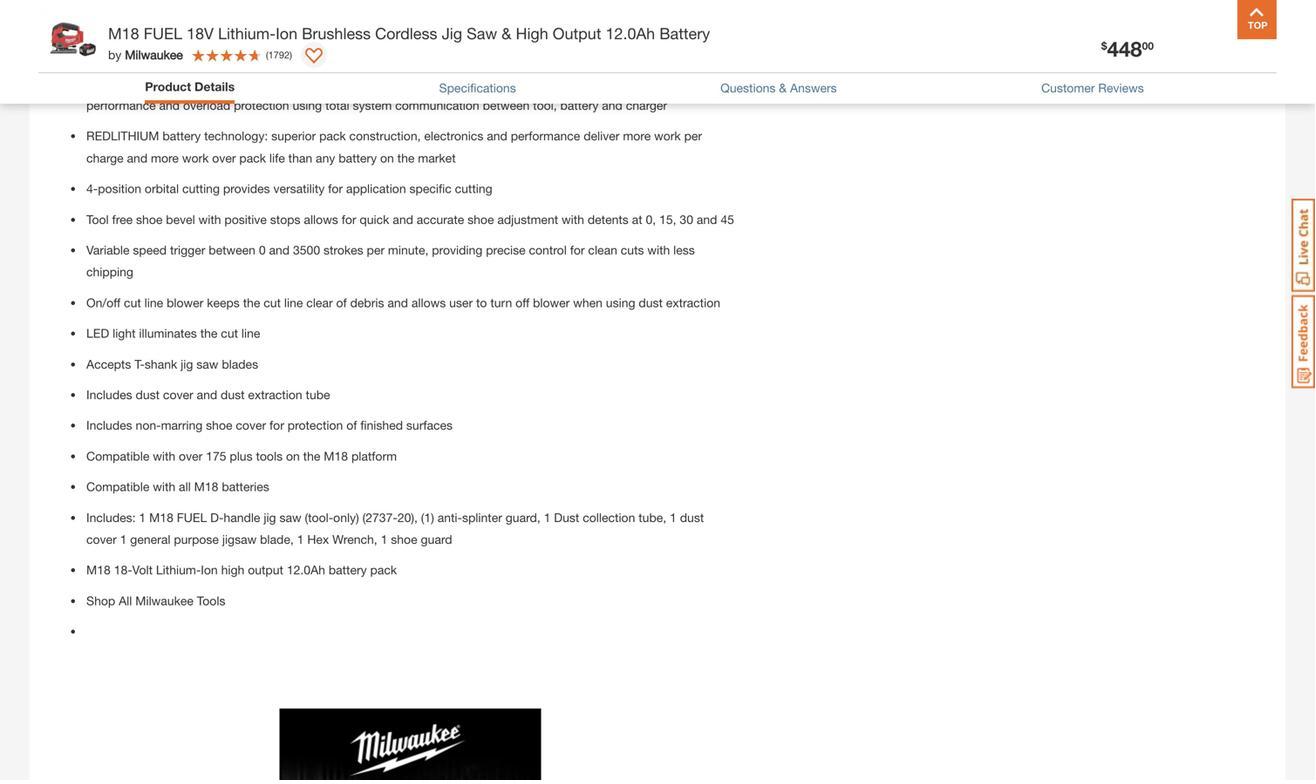 Task type: locate. For each thing, give the bounding box(es) containing it.
cover up marring
[[163, 388, 193, 402]]

clean
[[588, 243, 617, 257]]

2 vertical spatial pack
[[370, 563, 397, 577]]

0 horizontal spatial 12.0ah
[[287, 563, 325, 577]]

on/off cut line blower keeps the cut line clear of debris and allows user to turn off blower when using dust extraction
[[86, 296, 720, 310]]

includes for includes dust cover and dust extraction tube
[[86, 388, 132, 402]]

cut down jig
[[447, 45, 464, 60]]

protection down tube
[[288, 418, 343, 433]]

jigsaw
[[222, 532, 257, 547]]

specifications
[[439, 81, 516, 95]]

1 horizontal spatial work
[[654, 129, 681, 143]]

1 compatible from the top
[[86, 449, 149, 463]]

1 vertical spatial on
[[286, 449, 300, 463]]

turn
[[490, 296, 512, 310]]

1 system from the top
[[352, 76, 392, 91]]

1 horizontal spatial using
[[606, 296, 635, 310]]

pack up any at the left of page
[[319, 129, 346, 143]]

( 1792 )
[[266, 49, 292, 60]]

battery down "overload"
[[163, 129, 201, 143]]

per down optimized
[[684, 129, 702, 143]]

1 horizontal spatial ion
[[276, 24, 297, 43]]

battery inside redlink plus intelligence: the most advanced system of cordless power tool electronics, provides optimized performance and overload protection using total system communication between tool, battery and charger
[[560, 98, 599, 113]]

feedback link image
[[1291, 295, 1315, 389]]

2 vertical spatial cover
[[86, 532, 117, 547]]

0 horizontal spatial blower
[[167, 296, 203, 310]]

1 vertical spatial using
[[606, 296, 635, 310]]

of
[[395, 76, 406, 91], [336, 296, 347, 310], [346, 418, 357, 433]]

stops
[[270, 212, 300, 227]]

2 includes from the top
[[86, 418, 132, 433]]

includes dust cover and dust extraction tube
[[86, 388, 330, 402]]

1 vertical spatial performance
[[511, 129, 580, 143]]

20),
[[397, 510, 418, 525]]

more up the orbital
[[151, 151, 179, 165]]

provides
[[586, 76, 633, 91], [223, 181, 270, 196]]

over left 175
[[179, 449, 203, 463]]

1 vertical spatial ion
[[201, 563, 218, 577]]

extraction down less
[[666, 296, 720, 310]]

1 left the dust
[[544, 510, 551, 525]]

product details
[[145, 79, 235, 94]]

1 down (2737-
[[381, 532, 388, 547]]

1 vertical spatial jig
[[264, 510, 276, 525]]

(
[[266, 49, 268, 60]]

for left quick
[[342, 212, 356, 227]]

0 vertical spatial ion
[[276, 24, 297, 43]]

metals
[[692, 45, 729, 60]]

tools
[[197, 594, 225, 608]]

0 vertical spatial saw
[[196, 357, 218, 371]]

0 horizontal spatial using
[[293, 98, 322, 113]]

to down jig
[[432, 45, 443, 60]]

1 vertical spatial power
[[459, 76, 493, 91]]

surfaces
[[406, 418, 453, 433]]

(tool-
[[305, 510, 333, 525]]

and down redlithium
[[127, 151, 147, 165]]

compatible for compatible with over 175 plus tools on the m18 platform
[[86, 449, 149, 463]]

provides inside redlink plus intelligence: the most advanced system of cordless power tool electronics, provides optimized performance and overload protection using total system communication between tool, battery and charger
[[586, 76, 633, 91]]

1 vertical spatial pack
[[239, 151, 266, 165]]

1 includes from the top
[[86, 388, 132, 402]]

2 vertical spatial of
[[346, 418, 357, 433]]

the right tools
[[303, 449, 320, 463]]

includes for includes non-marring shoe cover for protection of finished surfaces
[[86, 418, 132, 433]]

with left less
[[647, 243, 670, 257]]

jig
[[442, 24, 462, 43]]

0 horizontal spatial cover
[[86, 532, 117, 547]]

1 horizontal spatial performance
[[511, 129, 580, 143]]

system up construction,
[[353, 98, 392, 113]]

over down technology:
[[212, 151, 236, 165]]

1 vertical spatial more
[[151, 151, 179, 165]]

m18 left the platform
[[324, 449, 348, 463]]

at
[[632, 212, 642, 227]]

with right 'bevel'
[[198, 212, 221, 227]]

compatible
[[86, 449, 149, 463], [86, 480, 149, 494]]

milwaukee up plus
[[125, 48, 183, 62]]

1 horizontal spatial lithium-
[[218, 24, 276, 43]]

of right clear
[[336, 296, 347, 310]]

on
[[380, 151, 394, 165], [286, 449, 300, 463]]

battery right any at the left of page
[[339, 151, 377, 165]]

1 vertical spatial allows
[[411, 296, 446, 310]]

saw up includes dust cover and dust extraction tube
[[196, 357, 218, 371]]

of inside redlink plus intelligence: the most advanced system of cordless power tool electronics, provides optimized performance and overload protection using total system communication between tool, battery and charger
[[395, 76, 406, 91]]

includes non-marring shoe cover for protection of finished surfaces
[[86, 418, 453, 433]]

0 vertical spatial fuel
[[144, 24, 182, 43]]

the down keeps
[[200, 326, 218, 341]]

d-
[[210, 510, 224, 525]]

battery right tool,
[[560, 98, 599, 113]]

and right debris
[[388, 296, 408, 310]]

0 vertical spatial performance
[[86, 98, 156, 113]]

includes left non-
[[86, 418, 132, 433]]

chipping
[[86, 265, 133, 279]]

dust inside includes: 1 m18 fuel d-handle jig saw (tool-only) (2737-20), (1) anti-splinter guard, 1 dust collection tube, 1 dust cover 1 general purpose jigsaw blade, 1 hex wrench, 1 shoe guard
[[680, 510, 704, 525]]

1 vertical spatial between
[[209, 243, 255, 257]]

0 vertical spatial includes
[[86, 388, 132, 402]]

allows up 3500
[[304, 212, 338, 227]]

0 horizontal spatial ion
[[201, 563, 218, 577]]

1 vertical spatial system
[[353, 98, 392, 113]]

compatible down non-
[[86, 449, 149, 463]]

0 horizontal spatial performance
[[86, 98, 156, 113]]

12.0ah down hex
[[287, 563, 325, 577]]

12.0ah up the hardwoods
[[606, 24, 655, 43]]

1 up general
[[139, 510, 146, 525]]

performance
[[86, 98, 156, 113], [511, 129, 580, 143]]

with left all
[[153, 480, 175, 494]]

dust
[[554, 510, 579, 525]]

line up illuminates
[[144, 296, 163, 310]]

keeps
[[207, 296, 240, 310]]

0 vertical spatial cover
[[163, 388, 193, 402]]

1 horizontal spatial on
[[380, 151, 394, 165]]

dust
[[639, 296, 663, 310], [136, 388, 160, 402], [221, 388, 245, 402], [680, 510, 704, 525]]

product image image
[[43, 9, 99, 65]]

handle
[[224, 510, 260, 525]]

dust down blades
[[221, 388, 245, 402]]

compatible with all m18 batteries
[[86, 480, 269, 494]]

0 horizontal spatial more
[[151, 151, 179, 165]]

to left turn
[[476, 296, 487, 310]]

questions & answers button
[[720, 79, 837, 97], [720, 79, 837, 97]]

compatible up includes:
[[86, 480, 149, 494]]

1 horizontal spatial line
[[241, 326, 260, 341]]

& left the answers
[[779, 81, 787, 95]]

to
[[432, 45, 443, 60], [476, 296, 487, 310]]

0 horizontal spatial line
[[144, 296, 163, 310]]

line left clear
[[284, 296, 303, 310]]

jig up blade,
[[264, 510, 276, 525]]

1 horizontal spatial jig
[[264, 510, 276, 525]]

2 horizontal spatial pack
[[370, 563, 397, 577]]

0 vertical spatial on
[[380, 151, 394, 165]]

provides down the hardwoods
[[586, 76, 633, 91]]

0 vertical spatial 12.0ah
[[606, 24, 655, 43]]

ion for high
[[201, 563, 218, 577]]

power inside redlink plus intelligence: the most advanced system of cordless power tool electronics, provides optimized performance and overload protection using total system communication between tool, battery and charger
[[459, 76, 493, 91]]

2 system from the top
[[353, 98, 392, 113]]

0 horizontal spatial saw
[[196, 357, 218, 371]]

collection
[[583, 510, 635, 525]]

1 vertical spatial over
[[179, 449, 203, 463]]

0 vertical spatial power
[[395, 45, 429, 60]]

1 horizontal spatial extraction
[[666, 296, 720, 310]]

all
[[119, 594, 132, 608]]

1 vertical spatial cover
[[236, 418, 266, 433]]

0 horizontal spatial work
[[182, 151, 209, 165]]

work down technology:
[[182, 151, 209, 165]]

1 horizontal spatial over
[[212, 151, 236, 165]]

and right quick
[[393, 212, 413, 227]]

0 vertical spatial compatible
[[86, 449, 149, 463]]

2 compatible from the top
[[86, 480, 149, 494]]

power
[[395, 45, 429, 60], [459, 76, 493, 91]]

1 vertical spatial fuel
[[177, 510, 207, 525]]

more down 'charger'
[[623, 129, 651, 143]]

m18 up general
[[149, 510, 173, 525]]

deliver
[[584, 129, 619, 143]]

3500
[[293, 243, 320, 257]]

1 right tube,
[[670, 510, 677, 525]]

performance down tool,
[[511, 129, 580, 143]]

1 horizontal spatial cutting
[[455, 181, 492, 196]]

fuel
[[144, 24, 182, 43], [177, 510, 207, 525]]

power down the m18 fuel 18v lithium-ion brushless cordless jig saw & high output 12.0ah battery
[[395, 45, 429, 60]]

0 vertical spatial system
[[352, 76, 392, 91]]

0 vertical spatial extraction
[[666, 296, 720, 310]]

provides up positive
[[223, 181, 270, 196]]

between left '0'
[[209, 243, 255, 257]]

cover down includes:
[[86, 532, 117, 547]]

led light illuminates the cut line
[[86, 326, 260, 341]]

positive
[[224, 212, 267, 227]]

and
[[350, 45, 371, 60], [668, 45, 689, 60], [159, 98, 180, 113], [602, 98, 622, 113], [487, 129, 507, 143], [127, 151, 147, 165], [393, 212, 413, 227], [697, 212, 717, 227], [269, 243, 290, 257], [388, 296, 408, 310], [197, 388, 217, 402]]

and inside variable speed trigger between 0 and 3500 strokes per minute, providing precise control for clean cuts with less chipping
[[269, 243, 290, 257]]

with up the compatible with all m18 batteries
[[153, 449, 175, 463]]

tools
[[256, 449, 283, 463]]

ion left high
[[201, 563, 218, 577]]

of for protection
[[346, 418, 357, 433]]

0 vertical spatial using
[[293, 98, 322, 113]]

and right electronics
[[487, 129, 507, 143]]

15,
[[659, 212, 676, 227]]

1 horizontal spatial blower
[[533, 296, 570, 310]]

0 vertical spatial between
[[483, 98, 530, 113]]

by
[[108, 48, 121, 62]]

work down 'charger'
[[654, 129, 681, 143]]

cover up compatible with over 175 plus tools on the m18 platform
[[236, 418, 266, 433]]

1 horizontal spatial saw
[[279, 510, 301, 525]]

illuminates
[[139, 326, 197, 341]]

marring
[[161, 418, 203, 433]]

of left the "finished" at the bottom
[[346, 418, 357, 433]]

wrench,
[[332, 532, 377, 547]]

1 vertical spatial saw
[[279, 510, 301, 525]]

lithium- up motor: on the left of the page
[[218, 24, 276, 43]]

cutting up 'bevel'
[[182, 181, 220, 196]]

than
[[288, 151, 312, 165]]

minute,
[[388, 243, 428, 257]]

all
[[179, 480, 191, 494]]

0 horizontal spatial pack
[[239, 151, 266, 165]]

1 horizontal spatial per
[[684, 129, 702, 143]]

jig
[[181, 357, 193, 371], [264, 510, 276, 525]]

0 vertical spatial to
[[432, 45, 443, 60]]

2 cutting from the left
[[455, 181, 492, 196]]

for left clean
[[570, 243, 585, 257]]

with inside variable speed trigger between 0 and 3500 strokes per minute, providing precise control for clean cuts with less chipping
[[647, 243, 670, 257]]

1 horizontal spatial provides
[[586, 76, 633, 91]]

extraction up includes non-marring shoe cover for protection of finished surfaces
[[248, 388, 302, 402]]

tube
[[306, 388, 330, 402]]

accurate
[[417, 212, 464, 227]]

providing
[[432, 243, 483, 257]]

milwaukee down volt
[[135, 594, 193, 608]]

1 vertical spatial work
[[182, 151, 209, 165]]

accepts
[[86, 357, 131, 371]]

1 vertical spatial 12.0ah
[[287, 563, 325, 577]]

fuel up purpose
[[177, 510, 207, 525]]

1 horizontal spatial more
[[623, 129, 651, 143]]

pack down wrench,
[[370, 563, 397, 577]]

0 horizontal spatial power
[[395, 45, 429, 60]]

includes
[[86, 388, 132, 402], [86, 418, 132, 433]]

power left "tool"
[[459, 76, 493, 91]]

system
[[352, 76, 392, 91], [353, 98, 392, 113]]

adjustment
[[497, 212, 558, 227]]

lithium-
[[218, 24, 276, 43], [156, 563, 201, 577]]

per down quick
[[367, 243, 385, 257]]

top button
[[1237, 0, 1277, 39]]

system down powerstate brushless motor: increased spm and the power to cut hard materials, including hardwoods and metals in the top of the page
[[352, 76, 392, 91]]

0 vertical spatial per
[[684, 129, 702, 143]]

saw inside includes: 1 m18 fuel d-handle jig saw (tool-only) (2737-20), (1) anti-splinter guard, 1 dust collection tube, 1 dust cover 1 general purpose jigsaw blade, 1 hex wrench, 1 shoe guard
[[279, 510, 301, 525]]

4-position orbital cutting provides versatility for application specific cutting
[[86, 181, 492, 196]]

0 vertical spatial allows
[[304, 212, 338, 227]]

cut
[[447, 45, 464, 60], [124, 296, 141, 310], [264, 296, 281, 310], [221, 326, 238, 341]]

lithium- for volt
[[156, 563, 201, 577]]

between inside variable speed trigger between 0 and 3500 strokes per minute, providing precise control for clean cuts with less chipping
[[209, 243, 255, 257]]

cover
[[163, 388, 193, 402], [236, 418, 266, 433], [86, 532, 117, 547]]

using right when
[[606, 296, 635, 310]]

jig right the shank
[[181, 357, 193, 371]]

compatible for compatible with all m18 batteries
[[86, 480, 149, 494]]

strokes
[[324, 243, 363, 257]]

1 blower from the left
[[167, 296, 203, 310]]

0 vertical spatial over
[[212, 151, 236, 165]]

the left the most
[[244, 76, 261, 91]]

volt
[[132, 563, 153, 577]]

led
[[86, 326, 109, 341]]

over inside redlithium battery technology: superior pack construction, electronics and performance deliver more work per charge and more work over pack life than any battery on the market
[[212, 151, 236, 165]]

guard,
[[506, 510, 540, 525]]

dust right tube,
[[680, 510, 704, 525]]

0 horizontal spatial per
[[367, 243, 385, 257]]

lithium- for 18v
[[218, 24, 276, 43]]

specifications button
[[439, 79, 516, 97], [439, 79, 516, 97]]

0 vertical spatial of
[[395, 76, 406, 91]]

blower
[[167, 296, 203, 310], [533, 296, 570, 310]]

12.0ah
[[606, 24, 655, 43], [287, 563, 325, 577]]

1 horizontal spatial between
[[483, 98, 530, 113]]

for inside variable speed trigger between 0 and 3500 strokes per minute, providing precise control for clean cuts with less chipping
[[570, 243, 585, 257]]

1 vertical spatial includes
[[86, 418, 132, 433]]

0 vertical spatial protection
[[234, 98, 289, 113]]

tool
[[496, 76, 517, 91]]

on right tools
[[286, 449, 300, 463]]

1 horizontal spatial allows
[[411, 296, 446, 310]]

blower up led light illuminates the cut line
[[167, 296, 203, 310]]

1792
[[268, 49, 290, 60]]

allows left "user"
[[411, 296, 446, 310]]

with
[[198, 212, 221, 227], [562, 212, 584, 227], [647, 243, 670, 257], [153, 449, 175, 463], [153, 480, 175, 494]]

display image
[[305, 48, 323, 65]]

blade,
[[260, 532, 294, 547]]

saw up blade,
[[279, 510, 301, 525]]

specific
[[409, 181, 451, 196]]

0 horizontal spatial between
[[209, 243, 255, 257]]

0 horizontal spatial lithium-
[[156, 563, 201, 577]]

& up materials,
[[501, 24, 511, 43]]

1 horizontal spatial power
[[459, 76, 493, 91]]

dust down cuts
[[639, 296, 663, 310]]

0 horizontal spatial cutting
[[182, 181, 220, 196]]

of down powerstate brushless motor: increased spm and the power to cut hard materials, including hardwoods and metals in the top of the page
[[395, 76, 406, 91]]

saw
[[196, 357, 218, 371], [279, 510, 301, 525]]

overload
[[183, 98, 230, 113]]

0 vertical spatial pack
[[319, 129, 346, 143]]

m18
[[108, 24, 139, 43], [324, 449, 348, 463], [194, 480, 218, 494], [149, 510, 173, 525], [86, 563, 111, 577]]

jig inside includes: 1 m18 fuel d-handle jig saw (tool-only) (2737-20), (1) anti-splinter guard, 1 dust collection tube, 1 dust cover 1 general purpose jigsaw blade, 1 hex wrench, 1 shoe guard
[[264, 510, 276, 525]]

between down "tool"
[[483, 98, 530, 113]]

0 vertical spatial lithium-
[[218, 24, 276, 43]]

ion up increased
[[276, 24, 297, 43]]

1 vertical spatial lithium-
[[156, 563, 201, 577]]

cutting right specific
[[455, 181, 492, 196]]

0 vertical spatial &
[[501, 24, 511, 43]]



Task type: describe. For each thing, give the bounding box(es) containing it.
plus
[[230, 449, 253, 463]]

for down any at the left of page
[[328, 181, 343, 196]]

non-
[[136, 418, 161, 433]]

0
[[259, 243, 266, 257]]

0 horizontal spatial allows
[[304, 212, 338, 227]]

and right spm
[[350, 45, 371, 60]]

customer
[[1041, 81, 1095, 95]]

m18 inside includes: 1 m18 fuel d-handle jig saw (tool-only) (2737-20), (1) anti-splinter guard, 1 dust collection tube, 1 dust cover 1 general purpose jigsaw blade, 1 hex wrench, 1 shoe guard
[[149, 510, 173, 525]]

cordless
[[409, 76, 455, 91]]

and up marring
[[197, 388, 217, 402]]

shop all milwaukee tools link
[[86, 594, 225, 608]]

reviews
[[1098, 81, 1144, 95]]

and up deliver
[[602, 98, 622, 113]]

cut right on/off
[[124, 296, 141, 310]]

performance inside redlink plus intelligence: the most advanced system of cordless power tool electronics, provides optimized performance and overload protection using total system communication between tool, battery and charger
[[86, 98, 156, 113]]

high
[[516, 24, 548, 43]]

shoe up 175
[[206, 418, 232, 433]]

splinter
[[462, 510, 502, 525]]

increased
[[264, 45, 317, 60]]

versatility
[[273, 181, 325, 196]]

m18 right all
[[194, 480, 218, 494]]

on inside redlithium battery technology: superior pack construction, electronics and performance deliver more work per charge and more work over pack life than any battery on the market
[[380, 151, 394, 165]]

plus
[[141, 76, 172, 91]]

1 vertical spatial &
[[779, 81, 787, 95]]

1 vertical spatial protection
[[288, 418, 343, 433]]

cover inside includes: 1 m18 fuel d-handle jig saw (tool-only) (2737-20), (1) anti-splinter guard, 1 dust collection tube, 1 dust cover 1 general purpose jigsaw blade, 1 hex wrench, 1 shoe guard
[[86, 532, 117, 547]]

finished
[[360, 418, 403, 433]]

cut down keeps
[[221, 326, 238, 341]]

ion for brushless
[[276, 24, 297, 43]]

purpose
[[174, 532, 219, 547]]

live chat image
[[1291, 199, 1315, 292]]

0 horizontal spatial &
[[501, 24, 511, 43]]

shop all milwaukee tools
[[86, 594, 225, 608]]

debris
[[350, 296, 384, 310]]

cut left clear
[[264, 296, 281, 310]]

questions & answers
[[720, 81, 837, 95]]

)
[[290, 49, 292, 60]]

life
[[269, 151, 285, 165]]

0 horizontal spatial over
[[179, 449, 203, 463]]

dust up non-
[[136, 388, 160, 402]]

general
[[130, 532, 170, 547]]

shoe inside includes: 1 m18 fuel d-handle jig saw (tool-only) (2737-20), (1) anti-splinter guard, 1 dust collection tube, 1 dust cover 1 general purpose jigsaw blade, 1 hex wrench, 1 shoe guard
[[391, 532, 417, 547]]

tool free shoe bevel with positive stops allows for quick and accurate shoe adjustment with detents at 0, 15, 30 and 45
[[86, 212, 734, 227]]

448
[[1107, 36, 1142, 61]]

cordless
[[375, 24, 437, 43]]

0 vertical spatial milwaukee
[[125, 48, 183, 62]]

advanced
[[295, 76, 349, 91]]

1 vertical spatial milwaukee
[[135, 594, 193, 608]]

and down battery
[[668, 45, 689, 60]]

communication
[[395, 98, 479, 113]]

175
[[206, 449, 226, 463]]

brushless
[[302, 24, 371, 43]]

cuts
[[621, 243, 644, 257]]

platform
[[351, 449, 397, 463]]

1 horizontal spatial pack
[[319, 129, 346, 143]]

speed
[[133, 243, 167, 257]]

blades
[[222, 357, 258, 371]]

motor:
[[225, 45, 261, 60]]

18v
[[187, 24, 214, 43]]

1 cutting from the left
[[182, 181, 220, 196]]

variable speed trigger between 0 and 3500 strokes per minute, providing precise control for clean cuts with less chipping
[[86, 243, 695, 279]]

questions
[[720, 81, 776, 95]]

2 horizontal spatial line
[[284, 296, 303, 310]]

0 horizontal spatial to
[[432, 45, 443, 60]]

the inside redlithium battery technology: superior pack construction, electronics and performance deliver more work per charge and more work over pack life than any battery on the market
[[397, 151, 415, 165]]

precise
[[486, 243, 525, 257]]

with left detents
[[562, 212, 584, 227]]

m18 18-volt lithium-ion high output 12.0ah battery pack
[[86, 563, 397, 577]]

charger
[[626, 98, 667, 113]]

1 left hex
[[297, 532, 304, 547]]

battery down wrench,
[[329, 563, 367, 577]]

2 blower from the left
[[533, 296, 570, 310]]

free
[[112, 212, 133, 227]]

details
[[194, 79, 235, 94]]

construction,
[[349, 129, 421, 143]]

answers
[[790, 81, 837, 95]]

and left 45
[[697, 212, 717, 227]]

electronics,
[[520, 76, 583, 91]]

redlithium battery technology: superior pack construction, electronics and performance deliver more work per charge and more work over pack life than any battery on the market
[[86, 129, 702, 165]]

market
[[418, 151, 456, 165]]

spm
[[320, 45, 347, 60]]

tube,
[[639, 510, 666, 525]]

the down cordless
[[374, 45, 391, 60]]

product
[[145, 79, 191, 94]]

bevel
[[166, 212, 195, 227]]

for up tools
[[269, 418, 284, 433]]

shoe right free at the top of page
[[136, 212, 163, 227]]

1 vertical spatial to
[[476, 296, 487, 310]]

m18 left 18-
[[86, 563, 111, 577]]

0 horizontal spatial on
[[286, 449, 300, 463]]

shank
[[145, 357, 177, 371]]

powerstate
[[86, 45, 166, 60]]

using inside redlink plus intelligence: the most advanced system of cordless power tool electronics, provides optimized performance and overload protection using total system communication between tool, battery and charger
[[293, 98, 322, 113]]

accepts t-shank jig saw blades
[[86, 357, 258, 371]]

intelligence:
[[176, 76, 241, 91]]

by milwaukee
[[108, 48, 183, 62]]

shoe up "providing"
[[468, 212, 494, 227]]

45
[[721, 212, 734, 227]]

0 vertical spatial jig
[[181, 357, 193, 371]]

hard
[[467, 45, 492, 60]]

1 horizontal spatial cover
[[163, 388, 193, 402]]

4-
[[86, 181, 98, 196]]

output
[[248, 563, 283, 577]]

of for system
[[395, 76, 406, 91]]

control
[[529, 243, 567, 257]]

1 vertical spatial extraction
[[248, 388, 302, 402]]

m18 up powerstate
[[108, 24, 139, 43]]

and down product
[[159, 98, 180, 113]]

hex
[[307, 532, 329, 547]]

2 horizontal spatial cover
[[236, 418, 266, 433]]

the right keeps
[[243, 296, 260, 310]]

per inside redlithium battery technology: superior pack construction, electronics and performance deliver more work per charge and more work over pack life than any battery on the market
[[684, 129, 702, 143]]

performance inside redlithium battery technology: superior pack construction, electronics and performance deliver more work per charge and more work over pack life than any battery on the market
[[511, 129, 580, 143]]

1 vertical spatial of
[[336, 296, 347, 310]]

any
[[316, 151, 335, 165]]

compatible with over 175 plus tools on the m18 platform
[[86, 449, 397, 463]]

includes:
[[86, 510, 136, 525]]

customer reviews
[[1041, 81, 1144, 95]]

guard
[[421, 532, 452, 547]]

1 horizontal spatial 12.0ah
[[606, 24, 655, 43]]

materials,
[[495, 45, 548, 60]]

between inside redlink plus intelligence: the most advanced system of cordless power tool electronics, provides optimized performance and overload protection using total system communication between tool, battery and charger
[[483, 98, 530, 113]]

the inside redlink plus intelligence: the most advanced system of cordless power tool electronics, provides optimized performance and overload protection using total system communication between tool, battery and charger
[[244, 76, 261, 91]]

t-
[[134, 357, 145, 371]]

fuel inside includes: 1 m18 fuel d-handle jig saw (tool-only) (2737-20), (1) anti-splinter guard, 1 dust collection tube, 1 dust cover 1 general purpose jigsaw blade, 1 hex wrench, 1 shoe guard
[[177, 510, 207, 525]]

detents
[[588, 212, 629, 227]]

1 vertical spatial provides
[[223, 181, 270, 196]]

brushless
[[169, 45, 222, 60]]

0 vertical spatial more
[[623, 129, 651, 143]]

high
[[221, 563, 244, 577]]

m18 fuel 18v lithium-ion brushless cordless jig saw & high output 12.0ah battery
[[108, 24, 710, 43]]

protection inside redlink plus intelligence: the most advanced system of cordless power tool electronics, provides optimized performance and overload protection using total system communication between tool, battery and charger
[[234, 98, 289, 113]]

tool
[[86, 212, 109, 227]]

1 down includes:
[[120, 532, 127, 547]]

battery
[[659, 24, 710, 43]]

anti-
[[438, 510, 462, 525]]

redlithium
[[86, 129, 159, 143]]

technology:
[[204, 129, 268, 143]]

$
[[1101, 40, 1107, 52]]

per inside variable speed trigger between 0 and 3500 strokes per minute, providing precise control for clean cuts with less chipping
[[367, 243, 385, 257]]

0 vertical spatial work
[[654, 129, 681, 143]]

less
[[673, 243, 695, 257]]



Task type: vqa. For each thing, say whether or not it's contained in the screenshot.
Check Order Status link in the bottom of the page
no



